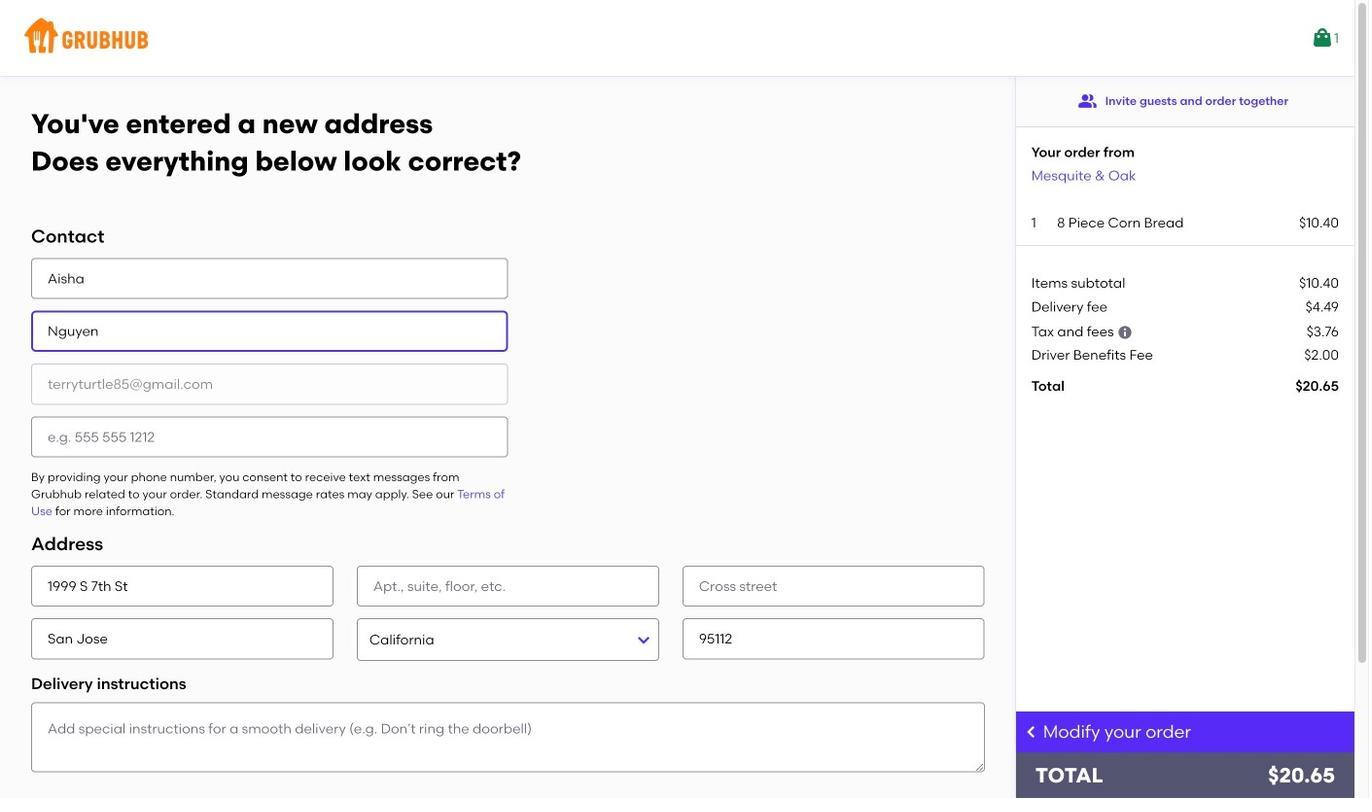 Task type: vqa. For each thing, say whether or not it's contained in the screenshot.
city text field on the left of page
yes



Task type: describe. For each thing, give the bounding box(es) containing it.
svg image
[[1117, 325, 1133, 340]]

Last name text field
[[31, 311, 508, 352]]

people icon image
[[1078, 91, 1097, 111]]

City text field
[[31, 619, 333, 660]]

First name text field
[[31, 258, 508, 299]]

Phone telephone field
[[31, 417, 508, 458]]

Address 2 text field
[[357, 566, 659, 607]]



Task type: locate. For each thing, give the bounding box(es) containing it.
Cross street text field
[[682, 566, 985, 607]]

Add special instructions for a smooth delivery (e.g. Don't ring the doorbell) text field
[[31, 703, 985, 773]]

svg image
[[1024, 724, 1039, 740]]

main navigation navigation
[[0, 0, 1355, 76]]

Address 1 text field
[[31, 566, 333, 607]]

Zip text field
[[682, 619, 985, 660]]

Email email field
[[31, 364, 508, 405]]



